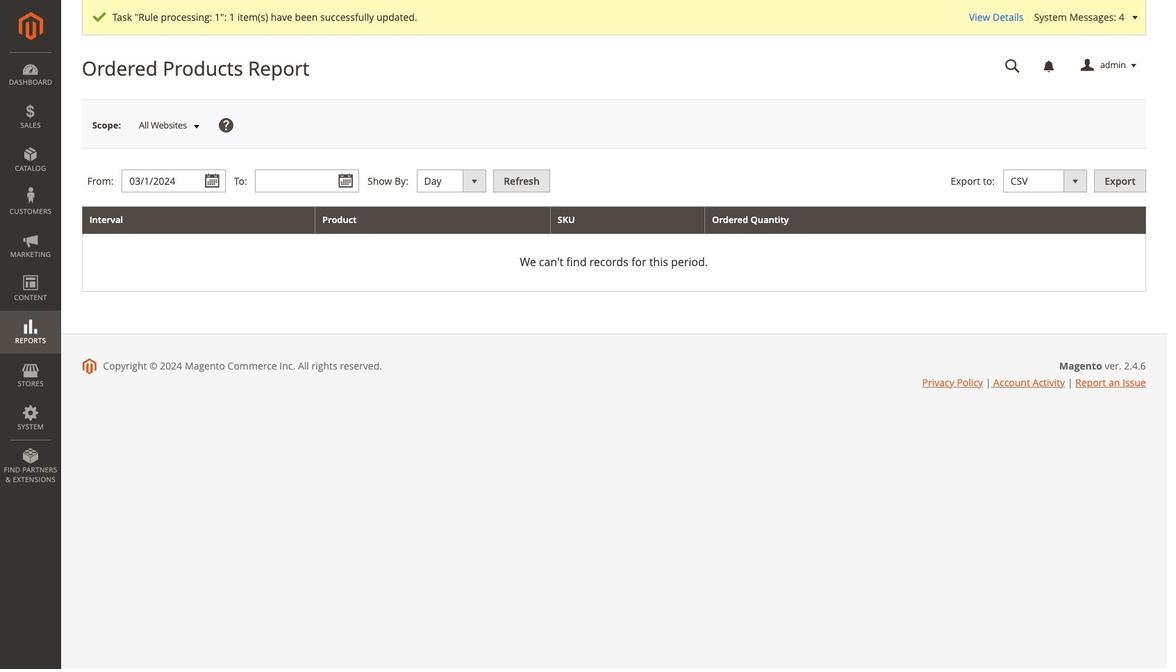 Task type: locate. For each thing, give the bounding box(es) containing it.
None text field
[[996, 54, 1031, 78], [255, 170, 360, 193], [996, 54, 1031, 78], [255, 170, 360, 193]]

menu bar
[[0, 52, 61, 492]]

None text field
[[122, 170, 226, 193]]



Task type: describe. For each thing, give the bounding box(es) containing it.
magento admin panel image
[[18, 12, 43, 40]]



Task type: vqa. For each thing, say whether or not it's contained in the screenshot.
magento admin panel image
yes



